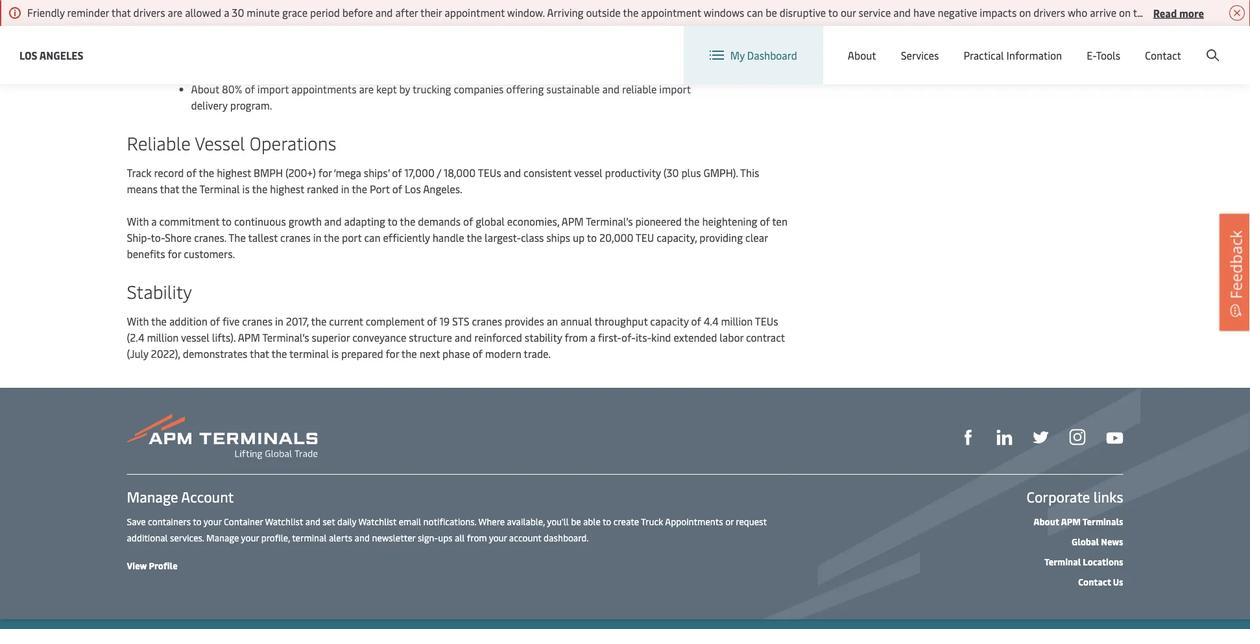 Task type: locate. For each thing, give the bounding box(es) containing it.
0 horizontal spatial can
[[364, 231, 381, 245]]

of right record
[[186, 166, 196, 180]]

1 horizontal spatial million
[[721, 314, 753, 328]]

and right growth
[[324, 214, 342, 228]]

can down adapting
[[364, 231, 381, 245]]

1 vertical spatial a
[[151, 214, 157, 228]]

2022),
[[151, 347, 180, 361]]

0 horizontal spatial contact
[[1078, 576, 1111, 588]]

import right 'reliable' at the top of the page
[[660, 82, 691, 96]]

youtube image
[[1107, 432, 1124, 444]]

global news link
[[1072, 535, 1124, 548]]

terminal's down 2017,
[[262, 331, 309, 345]]

about
[[848, 48, 876, 62], [191, 82, 219, 96], [1034, 515, 1059, 528]]

1 horizontal spatial about
[[848, 48, 876, 62]]

the down record
[[182, 182, 197, 196]]

million up labor
[[721, 314, 753, 328]]

for inside 'with the addition of five cranes in 2017, the current complement of 19 sts cranes provides an annual throughput capacity of 4.4 million teus (2.4 million vessel lifts). apm terminal's superior conveyance structure and reinforced stability from a first-of-its-kind extended labor contract (july 2022), demonstrates that the terminal is prepared for the next phase of modern trade.'
[[386, 347, 399, 361]]

teus right 18,000
[[478, 166, 501, 180]]

1 horizontal spatial terminal's
[[586, 214, 633, 228]]

2 drivers from the left
[[1034, 6, 1066, 19]]

to right able
[[603, 515, 611, 528]]

1 vertical spatial terminal's
[[262, 331, 309, 345]]

information
[[1007, 48, 1062, 62]]

companies
[[454, 82, 504, 96]]

current
[[329, 314, 363, 328]]

and right alerts
[[355, 531, 370, 544]]

1 horizontal spatial cranes
[[280, 231, 311, 245]]

1 vertical spatial with
[[127, 314, 149, 328]]

1 vertical spatial global
[[1072, 535, 1099, 548]]

modern
[[485, 347, 522, 361]]

services
[[901, 48, 939, 62]]

pioneered
[[636, 214, 682, 228]]

from down annual
[[565, 331, 588, 345]]

highest down reliable vessel operations
[[217, 166, 251, 180]]

an
[[547, 314, 558, 328]]

appointment right their
[[445, 6, 505, 19]]

apm inside with a commitment to continuous growth and adapting to the demands of global economies, apm terminal's pioneered the heightening of ten ship-to-shore cranes. the tallest cranes in the port can efficiently handle the largest-class ships up to 20,000 teu capacity, providing clear benefits for customers.
[[562, 214, 584, 228]]

contact for contact
[[1145, 48, 1182, 62]]

1 horizontal spatial a
[[224, 6, 229, 19]]

2 horizontal spatial in
[[341, 182, 350, 196]]

terminal up commitment
[[199, 182, 240, 196]]

los down 17,000
[[405, 182, 421, 196]]

1 horizontal spatial drivers
[[1034, 6, 1066, 19]]

apm down corporate links
[[1061, 515, 1081, 528]]

0 horizontal spatial about
[[191, 82, 219, 96]]

from inside 'with the addition of five cranes in 2017, the current complement of 19 sts cranes provides an annual throughput capacity of 4.4 million teus (2.4 million vessel lifts). apm terminal's superior conveyance structure and reinforced stability from a first-of-its-kind extended labor contract (july 2022), demonstrates that the terminal is prepared for the next phase of modern trade.'
[[565, 331, 588, 345]]

a left first-
[[590, 331, 596, 345]]

0 vertical spatial are
[[168, 6, 183, 19]]

close alert image
[[1230, 5, 1245, 21]]

2 horizontal spatial apm
[[1061, 515, 1081, 528]]

your down container
[[241, 531, 259, 544]]

vessel right consistent
[[574, 166, 603, 180]]

1 horizontal spatial for
[[318, 166, 332, 180]]

can inside with a commitment to continuous growth and adapting to the demands of global economies, apm terminal's pioneered the heightening of ten ship-to-shore cranes. the tallest cranes in the port can efficiently handle the largest-class ships up to 20,000 teu capacity, providing clear benefits for customers.
[[364, 231, 381, 245]]

1 vertical spatial from
[[467, 531, 487, 544]]

1 horizontal spatial are
[[359, 82, 374, 96]]

1 vertical spatial be
[[571, 515, 581, 528]]

1 horizontal spatial in
[[313, 231, 322, 245]]

0 horizontal spatial highest
[[217, 166, 251, 180]]

contract
[[746, 331, 785, 345]]

that right demonstrates on the left
[[250, 347, 269, 361]]

with up ship-
[[127, 214, 149, 228]]

or
[[726, 515, 734, 528]]

0 horizontal spatial a
[[151, 214, 157, 228]]

and
[[376, 6, 393, 19], [894, 6, 911, 19], [602, 82, 620, 96], [504, 166, 521, 180], [324, 214, 342, 228], [455, 331, 472, 345], [305, 515, 321, 528], [355, 531, 370, 544]]

your down account
[[204, 515, 222, 528]]

0 vertical spatial for
[[318, 166, 332, 180]]

1 horizontal spatial appointment
[[641, 6, 701, 19]]

and down sts
[[455, 331, 472, 345]]

a up to-
[[151, 214, 157, 228]]

global
[[1099, 38, 1128, 52], [1072, 535, 1099, 548]]

appointment left windows at top right
[[641, 6, 701, 19]]

contact down read
[[1145, 48, 1182, 62]]

and left have
[[894, 6, 911, 19]]

means
[[127, 182, 158, 196]]

2 vertical spatial a
[[590, 331, 596, 345]]

reliable
[[127, 130, 191, 155]]

1 vertical spatial contact
[[1078, 576, 1111, 588]]

tools
[[1096, 48, 1121, 62]]

terminal inside 'with the addition of five cranes in 2017, the current complement of 19 sts cranes provides an annual throughput capacity of 4.4 million teus (2.4 million vessel lifts). apm terminal's superior conveyance structure and reinforced stability from a first-of-its-kind extended labor contract (july 2022), demonstrates that the terminal is prepared for the next phase of modern trade.'
[[289, 347, 329, 361]]

shape link
[[961, 428, 976, 445]]

1 with from the top
[[127, 214, 149, 228]]

are
[[168, 6, 183, 19], [359, 82, 374, 96]]

1 appointment from the left
[[445, 6, 505, 19]]

apmt footer logo image
[[127, 414, 318, 459]]

1 horizontal spatial contact
[[1145, 48, 1182, 62]]

operations
[[250, 130, 336, 155]]

0 vertical spatial manage
[[127, 487, 178, 506]]

1 horizontal spatial teus
[[755, 314, 778, 328]]

appointments
[[665, 515, 723, 528]]

1 horizontal spatial vessel
[[574, 166, 603, 180]]

five
[[223, 314, 240, 328]]

newsletter
[[372, 531, 416, 544]]

of inside about 80% of import appointments are kept by trucking companies offering sustainable and reliable import delivery program.
[[245, 82, 255, 96]]

about inside about 80% of import appointments are kept by trucking companies offering sustainable and reliable import delivery program.
[[191, 82, 219, 96]]

0 vertical spatial in
[[341, 182, 350, 196]]

with up '(2.4'
[[127, 314, 149, 328]]

1 horizontal spatial manage
[[206, 531, 239, 544]]

about down the service
[[848, 48, 876, 62]]

vessel inside track record of the highest bmph (200+) for 'mega ships' of 17,000 / 18,000 teus and consistent vessel productivity (30 plus gmph). this means that the terminal is the highest ranked in the port of los angeles.
[[574, 166, 603, 180]]

about apm terminals
[[1034, 515, 1124, 528]]

economies,
[[507, 214, 559, 228]]

a inside with a commitment to continuous growth and adapting to the demands of global economies, apm terminal's pioneered the heightening of ten ship-to-shore cranes. the tallest cranes in the port can efficiently handle the largest-class ships up to 20,000 teu capacity, providing clear benefits for customers.
[[151, 214, 157, 228]]

notifications.
[[423, 515, 476, 528]]

1 on from the left
[[1020, 6, 1031, 19]]

0 horizontal spatial appointment
[[445, 6, 505, 19]]

global inside global menu button
[[1099, 38, 1128, 52]]

and inside with a commitment to continuous growth and adapting to the demands of global economies, apm terminal's pioneered the heightening of ten ship-to-shore cranes. the tallest cranes in the port can efficiently handle the largest-class ships up to 20,000 teu capacity, providing clear benefits for customers.
[[324, 214, 342, 228]]

that down record
[[160, 182, 179, 196]]

can right windows at top right
[[747, 6, 763, 19]]

arrive right the who
[[1090, 6, 1117, 19]]

ups
[[438, 531, 453, 544]]

vessel inside 'with the addition of five cranes in 2017, the current complement of 19 sts cranes provides an annual throughput capacity of 4.4 million teus (2.4 million vessel lifts). apm terminal's superior conveyance structure and reinforced stability from a first-of-its-kind extended labor contract (july 2022), demonstrates that the terminal is prepared for the next phase of modern trade.'
[[181, 331, 210, 345]]

(july
[[127, 347, 148, 361]]

1 vertical spatial for
[[168, 247, 181, 261]]

email
[[399, 515, 421, 528]]

profile
[[149, 559, 178, 572]]

2 with from the top
[[127, 314, 149, 328]]

0 vertical spatial apm
[[562, 214, 584, 228]]

is inside 'with the addition of five cranes in 2017, the current complement of 19 sts cranes provides an annual throughput capacity of 4.4 million teus (2.4 million vessel lifts). apm terminal's superior conveyance structure and reinforced stability from a first-of-its-kind extended labor contract (july 2022), demonstrates that the terminal is prepared for the next phase of modern trade.'
[[332, 347, 339, 361]]

contact us link
[[1078, 576, 1124, 588]]

location
[[1017, 38, 1057, 52]]

1 vertical spatial apm
[[238, 331, 260, 345]]

locations
[[1083, 555, 1124, 568]]

after
[[395, 6, 418, 19]]

2 horizontal spatial for
[[386, 347, 399, 361]]

0 vertical spatial vessel
[[574, 166, 603, 180]]

1 horizontal spatial watchlist
[[358, 515, 397, 528]]

manage
[[127, 487, 178, 506], [206, 531, 239, 544]]

1 vertical spatial manage
[[206, 531, 239, 544]]

apm inside 'with the addition of five cranes in 2017, the current complement of 19 sts cranes provides an annual throughput capacity of 4.4 million teus (2.4 million vessel lifts). apm terminal's superior conveyance structure and reinforced stability from a first-of-its-kind extended labor contract (july 2022), demonstrates that the terminal is prepared for the next phase of modern trade.'
[[238, 331, 260, 345]]

tallest
[[248, 231, 278, 245]]

in
[[341, 182, 350, 196], [313, 231, 322, 245], [275, 314, 283, 328]]

contact down "locations"
[[1078, 576, 1111, 588]]

0 horizontal spatial arrive
[[1090, 6, 1117, 19]]

sts
[[452, 314, 469, 328]]

0 horizontal spatial teus
[[478, 166, 501, 180]]

1 horizontal spatial los
[[405, 182, 421, 196]]

labor
[[720, 331, 744, 345]]

angeles
[[39, 48, 83, 62]]

provides
[[505, 314, 544, 328]]

0 vertical spatial los
[[19, 48, 37, 62]]

1 vertical spatial million
[[147, 331, 179, 345]]

drivers left allowed
[[133, 6, 165, 19]]

1 vertical spatial can
[[364, 231, 381, 245]]

in left 2017,
[[275, 314, 283, 328]]

you'll
[[547, 515, 569, 528]]

the left "addition"
[[151, 314, 167, 328]]

teus up contract
[[755, 314, 778, 328]]

of
[[245, 82, 255, 96], [186, 166, 196, 180], [392, 166, 402, 180], [392, 182, 402, 196], [463, 214, 473, 228], [760, 214, 770, 228], [210, 314, 220, 328], [427, 314, 437, 328], [691, 314, 701, 328], [473, 347, 483, 361]]

0 horizontal spatial in
[[275, 314, 283, 328]]

of right ships'
[[392, 166, 402, 180]]

about button
[[848, 26, 876, 84]]

is down superior
[[332, 347, 339, 361]]

0 vertical spatial is
[[242, 182, 250, 196]]

highest
[[217, 166, 251, 180], [270, 182, 304, 196]]

for down conveyance
[[386, 347, 399, 361]]

and left consistent
[[504, 166, 521, 180]]

watchlist up newsletter
[[358, 515, 397, 528]]

teus
[[478, 166, 501, 180], [755, 314, 778, 328]]

terminal down set
[[292, 531, 327, 544]]

1 horizontal spatial terminal
[[1045, 555, 1081, 568]]

1 horizontal spatial your
[[241, 531, 259, 544]]

teus inside track record of the highest bmph (200+) for 'mega ships' of 17,000 / 18,000 teus and consistent vessel productivity (30 plus gmph). this means that the terminal is the highest ranked in the port of los angeles.
[[478, 166, 501, 180]]

manage account
[[127, 487, 234, 506]]

the down 2017,
[[272, 347, 287, 361]]

0 horizontal spatial is
[[242, 182, 250, 196]]

1 horizontal spatial highest
[[270, 182, 304, 196]]

of left ten
[[760, 214, 770, 228]]

reinforced
[[475, 331, 522, 345]]

window.
[[507, 6, 545, 19]]

contact
[[1145, 48, 1182, 62], [1078, 576, 1111, 588]]

stability
[[127, 279, 192, 303]]

from right the all
[[467, 531, 487, 544]]

30
[[232, 6, 244, 19]]

period
[[310, 6, 340, 19]]

the right the outside
[[623, 6, 639, 19]]

to up the
[[222, 214, 232, 228]]

0 horizontal spatial drivers
[[133, 6, 165, 19]]

0 vertical spatial terminal
[[289, 347, 329, 361]]

0 vertical spatial contact
[[1145, 48, 1182, 62]]

are inside about 80% of import appointments are kept by trucking companies offering sustainable and reliable import delivery program.
[[359, 82, 374, 96]]

available,
[[507, 515, 545, 528]]

and left 'reliable' at the top of the page
[[602, 82, 620, 96]]

manage up save at the left bottom
[[127, 487, 178, 506]]

for up ranked
[[318, 166, 332, 180]]

0 vertical spatial teus
[[478, 166, 501, 180]]

0 vertical spatial global
[[1099, 38, 1128, 52]]

ships
[[547, 231, 570, 245]]

a left the 30
[[224, 6, 229, 19]]

with inside with a commitment to continuous growth and adapting to the demands of global economies, apm terminal's pioneered the heightening of ten ship-to-shore cranes. the tallest cranes in the port can efficiently handle the largest-class ships up to 20,000 teu capacity, providing clear benefits for customers.
[[127, 214, 149, 228]]

1 horizontal spatial on
[[1119, 6, 1131, 19]]

in down 'mega
[[341, 182, 350, 196]]

with
[[127, 214, 149, 228], [127, 314, 149, 328]]

apm down five
[[238, 331, 260, 345]]

vessel down "addition"
[[181, 331, 210, 345]]

2 appointment from the left
[[641, 6, 701, 19]]

from inside save containers to your container watchlist and set daily watchlist email notifications. where available, you'll be able to create truck appointments or request additional services. manage your profile, terminal alerts and newsletter sign-ups all from your account dashboard.
[[467, 531, 487, 544]]

twitter image
[[1033, 430, 1049, 445]]

are left allowed
[[168, 6, 183, 19]]

apm up up
[[562, 214, 584, 228]]

0 horizontal spatial terminal
[[199, 182, 240, 196]]

sustainable
[[547, 82, 600, 96]]

the left 'next'
[[402, 347, 417, 361]]

cranes right five
[[242, 314, 273, 328]]

los left 'angeles'
[[19, 48, 37, 62]]

my dashboard button
[[710, 26, 797, 84]]

0 horizontal spatial terminal's
[[262, 331, 309, 345]]

is up continuous
[[242, 182, 250, 196]]

0 horizontal spatial watchlist
[[265, 515, 303, 528]]

largest-
[[485, 231, 521, 245]]

read
[[1154, 6, 1177, 20]]

0 horizontal spatial import
[[257, 82, 289, 96]]

import up program.
[[257, 82, 289, 96]]

0 vertical spatial terminal
[[199, 182, 240, 196]]

0 vertical spatial a
[[224, 6, 229, 19]]

0 vertical spatial about
[[848, 48, 876, 62]]

its-
[[636, 331, 652, 345]]

annual
[[561, 314, 592, 328]]

that right reminder
[[111, 6, 131, 19]]

about down corporate
[[1034, 515, 1059, 528]]

in down growth
[[313, 231, 322, 245]]

1 vertical spatial about
[[191, 82, 219, 96]]

for down shore
[[168, 247, 181, 261]]

arrive left o
[[1216, 6, 1243, 19]]

1 vertical spatial are
[[359, 82, 374, 96]]

dashboard
[[747, 48, 797, 62]]

teu
[[636, 231, 654, 245]]

2 horizontal spatial about
[[1034, 515, 1059, 528]]

about up "delivery"
[[191, 82, 219, 96]]

switch location button
[[963, 38, 1057, 52]]

be inside save containers to your container watchlist and set daily watchlist email notifications. where available, you'll be able to create truck appointments or request additional services. manage your profile, terminal alerts and newsletter sign-ups all from your account dashboard.
[[571, 515, 581, 528]]

to
[[828, 6, 838, 19], [222, 214, 232, 228], [388, 214, 398, 228], [587, 231, 597, 245], [193, 515, 202, 528], [603, 515, 611, 528]]

global
[[476, 214, 505, 228]]

1 vertical spatial is
[[332, 347, 339, 361]]

cranes up reinforced
[[472, 314, 502, 328]]

2 vertical spatial apm
[[1061, 515, 1081, 528]]

contact for contact us
[[1078, 576, 1111, 588]]

1 vertical spatial terminal
[[292, 531, 327, 544]]

0 horizontal spatial on
[[1020, 6, 1031, 19]]

4.4
[[704, 314, 719, 328]]

1 vertical spatial teus
[[755, 314, 778, 328]]

2 vertical spatial in
[[275, 314, 283, 328]]

you tube link
[[1107, 429, 1124, 445]]

terminal's up 20,000
[[586, 214, 633, 228]]

los angeles link
[[19, 47, 83, 63]]

1 horizontal spatial arrive
[[1216, 6, 1243, 19]]

ships'
[[364, 166, 390, 180]]

cranes down growth
[[280, 231, 311, 245]]

0 horizontal spatial manage
[[127, 487, 178, 506]]

are left kept
[[359, 82, 374, 96]]

arrive
[[1090, 6, 1117, 19], [1216, 6, 1243, 19]]

linkedin image
[[997, 430, 1013, 445]]

your down where
[[489, 531, 507, 544]]

be left disruptive
[[766, 6, 777, 19]]

los inside track record of the highest bmph (200+) for 'mega ships' of 17,000 / 18,000 teus and consistent vessel productivity (30 plus gmph). this means that the terminal is the highest ranked in the port of los angeles.
[[405, 182, 421, 196]]

watchlist up profile,
[[265, 515, 303, 528]]

0 vertical spatial terminal's
[[586, 214, 633, 228]]

of left 4.4
[[691, 314, 701, 328]]

to up services.
[[193, 515, 202, 528]]

phase
[[443, 347, 470, 361]]

record
[[154, 166, 184, 180]]

'mega
[[334, 166, 361, 180]]

on right impacts
[[1020, 6, 1031, 19]]

drivers left the who
[[1034, 6, 1066, 19]]

cranes inside with a commitment to continuous growth and adapting to the demands of global economies, apm terminal's pioneered the heightening of ten ship-to-shore cranes. the tallest cranes in the port can efficiently handle the largest-class ships up to 20,000 teu capacity, providing clear benefits for customers.
[[280, 231, 311, 245]]

terminal down superior
[[289, 347, 329, 361]]

terminal down the global news link on the right
[[1045, 555, 1081, 568]]

1 vertical spatial los
[[405, 182, 421, 196]]

2 horizontal spatial a
[[590, 331, 596, 345]]

million up 2022),
[[147, 331, 179, 345]]

0 vertical spatial highest
[[217, 166, 251, 180]]

throughput
[[595, 314, 648, 328]]

have
[[914, 6, 935, 19]]

1 horizontal spatial from
[[565, 331, 588, 345]]

of up program.
[[245, 82, 255, 96]]

2 vertical spatial for
[[386, 347, 399, 361]]

global for global news
[[1072, 535, 1099, 548]]

be
[[766, 6, 777, 19], [571, 515, 581, 528]]

with inside 'with the addition of five cranes in 2017, the current complement of 19 sts cranes provides an annual throughput capacity of 4.4 million teus (2.4 million vessel lifts). apm terminal's superior conveyance structure and reinforced stability from a first-of-its-kind extended labor contract (july 2022), demonstrates that the terminal is prepared for the next phase of modern trade.'
[[127, 314, 149, 328]]

in inside with a commitment to continuous growth and adapting to the demands of global economies, apm terminal's pioneered the heightening of ten ship-to-shore cranes. the tallest cranes in the port can efficiently handle the largest-class ships up to 20,000 teu capacity, providing clear benefits for customers.
[[313, 231, 322, 245]]

terminals
[[1083, 515, 1124, 528]]

watchlist
[[265, 515, 303, 528], [358, 515, 397, 528]]

1 horizontal spatial is
[[332, 347, 339, 361]]

1 horizontal spatial apm
[[562, 214, 584, 228]]

0 vertical spatial with
[[127, 214, 149, 228]]

1 horizontal spatial be
[[766, 6, 777, 19]]

0 horizontal spatial for
[[168, 247, 181, 261]]

manage inside save containers to your container watchlist and set daily watchlist email notifications. where available, you'll be able to create truck appointments or request additional services. manage your profile, terminal alerts and newsletter sign-ups all from your account dashboard.
[[206, 531, 239, 544]]

facebook image
[[961, 430, 976, 445]]

terminal's inside with a commitment to continuous growth and adapting to the demands of global economies, apm terminal's pioneered the heightening of ten ship-to-shore cranes. the tallest cranes in the port can efficiently handle the largest-class ships up to 20,000 teu capacity, providing clear benefits for customers.
[[586, 214, 633, 228]]

highest down (200+)
[[270, 182, 304, 196]]

0 horizontal spatial from
[[467, 531, 487, 544]]



Task type: vqa. For each thing, say whether or not it's contained in the screenshot.
Option
no



Task type: describe. For each thing, give the bounding box(es) containing it.
that inside 'with the addition of five cranes in 2017, the current complement of 19 sts cranes provides an annual throughput capacity of 4.4 million teus (2.4 million vessel lifts). apm terminal's superior conveyance structure and reinforced stability from a first-of-its-kind extended labor contract (july 2022), demonstrates that the terminal is prepared for the next phase of modern trade.'
[[250, 347, 269, 361]]

0 horizontal spatial million
[[147, 331, 179, 345]]

program.
[[230, 98, 272, 112]]

0 horizontal spatial are
[[168, 6, 183, 19]]

0 vertical spatial be
[[766, 6, 777, 19]]

the down vessel
[[199, 166, 214, 180]]

of left five
[[210, 314, 220, 328]]

and left after
[[376, 6, 393, 19]]

their
[[420, 6, 442, 19]]

grace
[[282, 6, 308, 19]]

about apm terminals link
[[1034, 515, 1124, 528]]

with a commitment to continuous growth and adapting to the demands of global economies, apm terminal's pioneered the heightening of ten ship-to-shore cranes. the tallest cranes in the port can efficiently handle the largest-class ships up to 20,000 teu capacity, providing clear benefits for customers.
[[127, 214, 788, 261]]

the left port
[[324, 231, 339, 245]]

for inside track record of the highest bmph (200+) for 'mega ships' of 17,000 / 18,000 teus and consistent vessel productivity (30 plus gmph). this means that the terminal is the highest ranked in the port of los angeles.
[[318, 166, 332, 180]]

demands
[[418, 214, 461, 228]]

trade.
[[524, 347, 551, 361]]

request
[[736, 515, 767, 528]]

global for global menu
[[1099, 38, 1128, 52]]

track
[[127, 166, 152, 180]]

us
[[1113, 576, 1124, 588]]

profile,
[[261, 531, 290, 544]]

continuous
[[234, 214, 286, 228]]

the
[[229, 231, 246, 245]]

superior
[[312, 331, 350, 345]]

2 on from the left
[[1119, 6, 1131, 19]]

the up capacity, at the right of the page
[[684, 214, 700, 228]]

adapting
[[344, 214, 385, 228]]

additional
[[127, 531, 168, 544]]

about for about
[[848, 48, 876, 62]]

1 vertical spatial highest
[[270, 182, 304, 196]]

read more button
[[1154, 5, 1204, 21]]

reliable
[[622, 82, 657, 96]]

time.
[[1133, 6, 1157, 19]]

in inside 'with the addition of five cranes in 2017, the current complement of 19 sts cranes provides an annual throughput capacity of 4.4 million teus (2.4 million vessel lifts). apm terminal's superior conveyance structure and reinforced stability from a first-of-its-kind extended labor contract (july 2022), demonstrates that the terminal is prepared for the next phase of modern trade.'
[[275, 314, 283, 328]]

(30
[[664, 166, 679, 180]]

sign-
[[418, 531, 438, 544]]

that inside track record of the highest bmph (200+) for 'mega ships' of 17,000 / 18,000 teus and consistent vessel productivity (30 plus gmph). this means that the terminal is the highest ranked in the port of los angeles.
[[160, 182, 179, 196]]

before
[[343, 6, 373, 19]]

terminal inside save containers to your container watchlist and set daily watchlist email notifications. where available, you'll be able to create truck appointments or request additional services. manage your profile, terminal alerts and newsletter sign-ups all from your account dashboard.
[[292, 531, 327, 544]]

1 import from the left
[[257, 82, 289, 96]]

for inside with a commitment to continuous growth and adapting to the demands of global economies, apm terminal's pioneered the heightening of ten ship-to-shore cranes. the tallest cranes in the port can efficiently handle the largest-class ships up to 20,000 teu capacity, providing clear benefits for customers.
[[168, 247, 181, 261]]

drivers
[[1159, 6, 1192, 19]]

teus inside 'with the addition of five cranes in 2017, the current complement of 19 sts cranes provides an annual throughput capacity of 4.4 million teus (2.4 million vessel lifts). apm terminal's superior conveyance structure and reinforced stability from a first-of-its-kind extended labor contract (july 2022), demonstrates that the terminal is prepared for the next phase of modern trade.'
[[755, 314, 778, 328]]

kind
[[652, 331, 671, 345]]

view profile link
[[127, 559, 178, 572]]

negative
[[938, 6, 978, 19]]

with the addition of five cranes in 2017, the current complement of 19 sts cranes provides an annual throughput capacity of 4.4 million teus (2.4 million vessel lifts). apm terminal's superior conveyance structure and reinforced stability from a first-of-its-kind extended labor contract (july 2022), demonstrates that the terminal is prepared for the next phase of modern trade.
[[127, 314, 785, 361]]

next
[[420, 347, 440, 361]]

0 horizontal spatial los
[[19, 48, 37, 62]]

view profile
[[127, 559, 178, 572]]

0 horizontal spatial cranes
[[242, 314, 273, 328]]

to up efficiently
[[388, 214, 398, 228]]

the down 'mega
[[352, 182, 367, 196]]

a inside 'with the addition of five cranes in 2017, the current complement of 19 sts cranes provides an annual throughput capacity of 4.4 million teus (2.4 million vessel lifts). apm terminal's superior conveyance structure and reinforced stability from a first-of-its-kind extended labor contract (july 2022), demonstrates that the terminal is prepared for the next phase of modern trade.'
[[590, 331, 596, 345]]

extended
[[674, 331, 717, 345]]

contact button
[[1145, 26, 1182, 84]]

the up superior
[[311, 314, 327, 328]]

0 horizontal spatial your
[[204, 515, 222, 528]]

instagram link
[[1070, 428, 1086, 446]]

with for with the addition of five cranes in 2017, the current complement of 19 sts cranes provides an annual throughput capacity of 4.4 million teus (2.4 million vessel lifts). apm terminal's superior conveyance structure and reinforced stability from a first-of-its-kind extended labor contract (july 2022), demonstrates that the terminal is prepared for the next phase of modern trade.
[[127, 314, 149, 328]]

port
[[342, 231, 362, 245]]

who
[[1068, 6, 1088, 19]]

the up efficiently
[[400, 214, 416, 228]]

1 drivers from the left
[[133, 6, 165, 19]]

outside
[[586, 6, 621, 19]]

up
[[573, 231, 585, 245]]

my
[[731, 48, 745, 62]]

about for about apm terminals
[[1034, 515, 1059, 528]]

linkedin__x28_alt_x29__3_ link
[[997, 428, 1013, 445]]

2 horizontal spatial cranes
[[472, 314, 502, 328]]

contact us
[[1078, 576, 1124, 588]]

terminal inside track record of the highest bmph (200+) for 'mega ships' of 17,000 / 18,000 teus and consistent vessel productivity (30 plus gmph). this means that the terminal is the highest ranked in the port of los angeles.
[[199, 182, 240, 196]]

1 arrive from the left
[[1090, 6, 1117, 19]]

providing
[[700, 231, 743, 245]]

17,000
[[405, 166, 435, 180]]

set
[[323, 515, 335, 528]]

global menu
[[1099, 38, 1158, 52]]

stability
[[525, 331, 562, 345]]

o
[[1245, 6, 1250, 19]]

demonstrates
[[183, 347, 247, 361]]

terminal's inside 'with the addition of five cranes in 2017, the current complement of 19 sts cranes provides an annual throughput capacity of 4.4 million teus (2.4 million vessel lifts). apm terminal's superior conveyance structure and reinforced stability from a first-of-its-kind extended labor contract (july 2022), demonstrates that the terminal is prepared for the next phase of modern trade.'
[[262, 331, 309, 345]]

feedback button
[[1220, 214, 1250, 331]]

los angeles
[[19, 48, 83, 62]]

dashboard.
[[544, 531, 589, 544]]

reliable vessel operations
[[127, 130, 336, 155]]

capacity,
[[657, 231, 697, 245]]

of right "phase"
[[473, 347, 483, 361]]

of-
[[622, 331, 636, 345]]

the down bmph
[[252, 182, 268, 196]]

0 vertical spatial million
[[721, 314, 753, 328]]

in inside track record of the highest bmph (200+) for 'mega ships' of 17,000 / 18,000 teus and consistent vessel productivity (30 plus gmph). this means that the terminal is the highest ranked in the port of los angeles.
[[341, 182, 350, 196]]

2 arrive from the left
[[1216, 6, 1243, 19]]

practical information
[[964, 48, 1062, 62]]

2 watchlist from the left
[[358, 515, 397, 528]]

global news
[[1072, 535, 1124, 548]]

about 80% of import appointments are kept by trucking companies offering sustainable and reliable import delivery program.
[[191, 82, 691, 112]]

fill 44 link
[[1033, 428, 1049, 445]]

prepared
[[341, 347, 383, 361]]

daily
[[337, 515, 356, 528]]

clear
[[746, 231, 768, 245]]

capacity
[[650, 314, 689, 328]]

windows
[[704, 6, 745, 19]]

to left our
[[828, 6, 838, 19]]

of right port
[[392, 182, 402, 196]]

kept
[[376, 82, 397, 96]]

20,000
[[600, 231, 634, 245]]

global menu button
[[1070, 26, 1171, 65]]

2 import from the left
[[660, 82, 691, 96]]

account
[[181, 487, 234, 506]]

instagram image
[[1070, 429, 1086, 446]]

impacts
[[980, 6, 1017, 19]]

and inside 'with the addition of five cranes in 2017, the current complement of 19 sts cranes provides an annual throughput capacity of 4.4 million teus (2.4 million vessel lifts). apm terminal's superior conveyance structure and reinforced stability from a first-of-its-kind extended labor contract (july 2022), demonstrates that the terminal is prepared for the next phase of modern trade.'
[[455, 331, 472, 345]]

about for about 80% of import appointments are kept by trucking companies offering sustainable and reliable import delivery program.
[[191, 82, 219, 96]]

and inside about 80% of import appointments are kept by trucking companies offering sustainable and reliable import delivery program.
[[602, 82, 620, 96]]

2 horizontal spatial your
[[489, 531, 507, 544]]

1 watchlist from the left
[[265, 515, 303, 528]]

is inside track record of the highest bmph (200+) for 'mega ships' of 17,000 / 18,000 teus and consistent vessel productivity (30 plus gmph). this means that the terminal is the highest ranked in the port of los angeles.
[[242, 182, 250, 196]]

the down global
[[467, 231, 482, 245]]

e-
[[1087, 48, 1096, 62]]

class
[[521, 231, 544, 245]]

and inside track record of the highest bmph (200+) for 'mega ships' of 17,000 / 18,000 teus and consistent vessel productivity (30 plus gmph). this means that the terminal is the highest ranked in the port of los angeles.
[[504, 166, 521, 180]]

that right drivers at the right of the page
[[1194, 6, 1214, 19]]

consistent
[[524, 166, 572, 180]]

/
[[437, 166, 441, 180]]

all
[[455, 531, 465, 544]]

of left global
[[463, 214, 473, 228]]

2017,
[[286, 314, 309, 328]]

and left set
[[305, 515, 321, 528]]

customers.
[[184, 247, 235, 261]]

ship-
[[127, 231, 151, 245]]

commitment
[[159, 214, 219, 228]]

growth
[[289, 214, 322, 228]]

1 horizontal spatial can
[[747, 6, 763, 19]]

to right up
[[587, 231, 597, 245]]

track record of the highest bmph (200+) for 'mega ships' of 17,000 / 18,000 teus and consistent vessel productivity (30 plus gmph). this means that the terminal is the highest ranked in the port of los angeles.
[[127, 166, 759, 196]]

of left the 19
[[427, 314, 437, 328]]

1 vertical spatial terminal
[[1045, 555, 1081, 568]]

cranes.
[[194, 231, 226, 245]]

container
[[224, 515, 263, 528]]

terminal locations
[[1045, 555, 1124, 568]]

with for with a commitment to continuous growth and adapting to the demands of global economies, apm terminal's pioneered the heightening of ten ship-to-shore cranes. the tallest cranes in the port can efficiently handle the largest-class ships up to 20,000 teu capacity, providing clear benefits for customers.
[[127, 214, 149, 228]]



